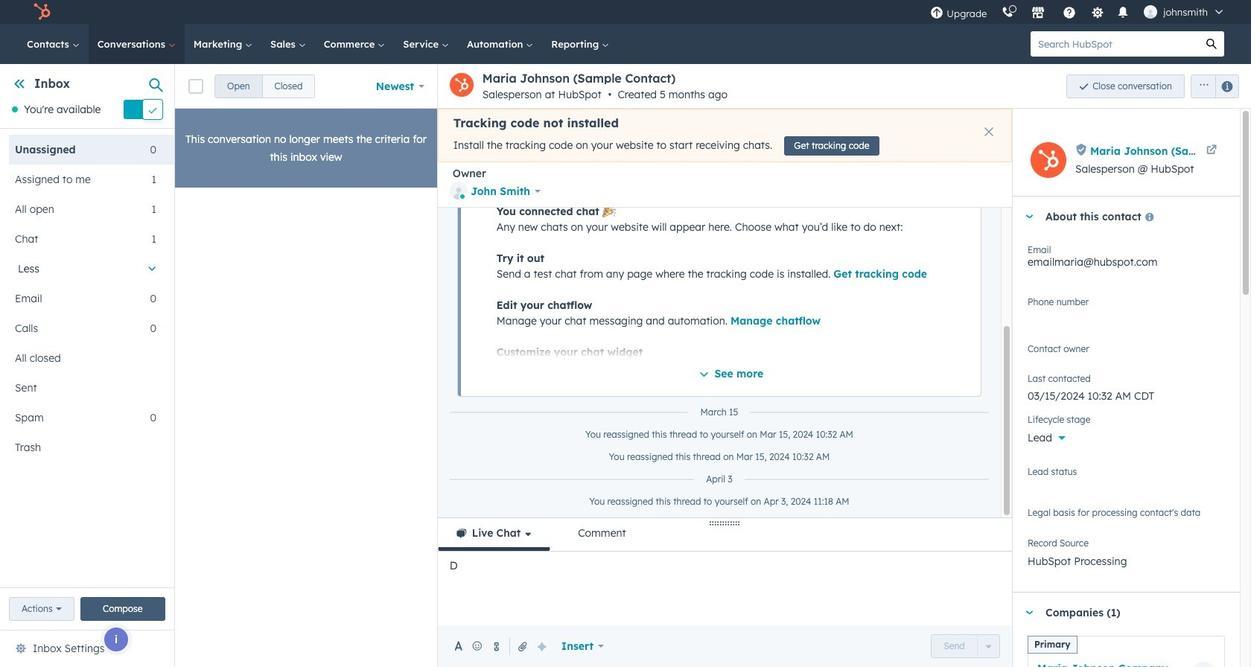 Task type: locate. For each thing, give the bounding box(es) containing it.
close image
[[985, 127, 994, 136]]

1 horizontal spatial group
[[932, 635, 1001, 659]]

-- text field
[[1028, 382, 1226, 406]]

you're available image
[[12, 107, 18, 113]]

caret image
[[1025, 611, 1034, 615]]

menu
[[923, 0, 1234, 24]]

main content
[[175, 31, 1252, 668]]

group
[[215, 74, 315, 98], [1185, 74, 1240, 98], [932, 635, 1001, 659]]

0 horizontal spatial group
[[215, 74, 315, 98]]

None button
[[215, 74, 263, 98], [262, 74, 315, 98], [215, 74, 263, 98], [262, 74, 315, 98]]

alert
[[438, 109, 1012, 162]]

2 horizontal spatial group
[[1185, 74, 1240, 98]]

None text field
[[1028, 294, 1226, 324]]



Task type: describe. For each thing, give the bounding box(es) containing it.
marketplaces image
[[1032, 7, 1045, 20]]

john smith image
[[1145, 5, 1158, 19]]

caret image
[[1025, 215, 1034, 219]]

Search HubSpot search field
[[1031, 31, 1199, 57]]



Task type: vqa. For each thing, say whether or not it's contained in the screenshot.
You're available image
yes



